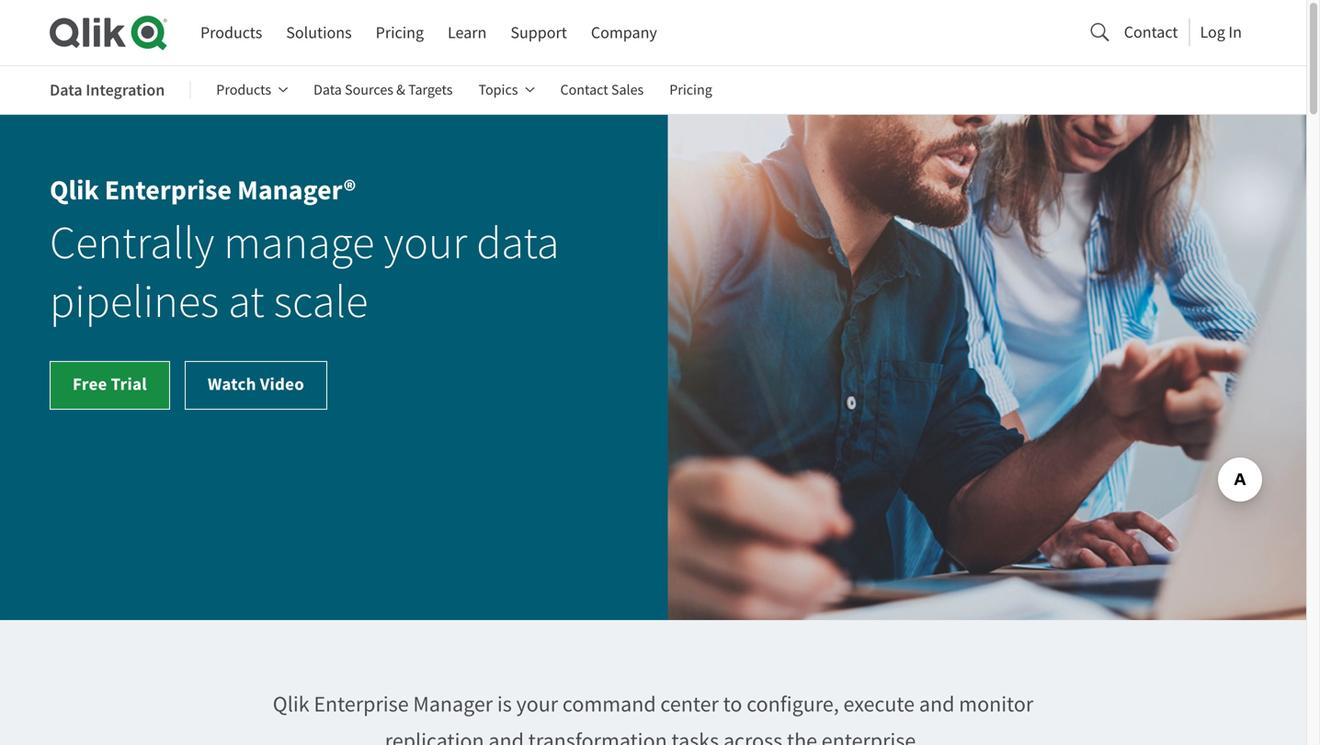 Task type: describe. For each thing, give the bounding box(es) containing it.
across
[[723, 728, 782, 745]]

products for products link inside the qlik main element
[[200, 22, 262, 43]]

qlik enterprise manager is your command center to configure, execute and monitor replication and transformation tasks across the enterprise.
[[273, 691, 1033, 745]]

in
[[1228, 21, 1242, 43]]

enterprise for is
[[314, 691, 409, 719]]

monitor
[[959, 691, 1033, 719]]

topics
[[478, 80, 518, 99]]

contact sales link
[[560, 68, 644, 112]]

company link
[[591, 16, 657, 50]]

learn link
[[448, 16, 487, 50]]

data for data integration
[[50, 79, 82, 101]]

pricing inside menu bar
[[376, 22, 424, 43]]

center
[[660, 691, 719, 719]]

support
[[511, 22, 567, 43]]

1 horizontal spatial pricing link
[[669, 68, 712, 112]]

video
[[260, 373, 304, 396]]

trial
[[111, 373, 147, 396]]

free trial
[[73, 373, 147, 396]]

is
[[497, 691, 512, 719]]

data sources & targets link
[[314, 68, 453, 112]]

solutions
[[286, 22, 352, 43]]

configure,
[[747, 691, 839, 719]]

manager®
[[237, 171, 356, 209]]

manager
[[413, 691, 493, 719]]

pricing link inside qlik main element
[[376, 16, 424, 50]]

contact sales
[[560, 80, 644, 99]]

command
[[562, 691, 656, 719]]

integration
[[86, 79, 165, 101]]

qlik for is
[[273, 691, 309, 719]]

pricing inside data integration menu bar
[[669, 80, 712, 99]]

sales
[[611, 80, 644, 99]]

topics link
[[478, 68, 535, 112]]

contact for contact sales
[[560, 80, 608, 99]]

execute
[[843, 691, 915, 719]]

data integration
[[50, 79, 165, 101]]

log
[[1200, 21, 1225, 43]]

sources
[[345, 80, 393, 99]]

transformation
[[528, 728, 667, 745]]

the
[[787, 728, 817, 745]]



Task type: locate. For each thing, give the bounding box(es) containing it.
data left sources
[[314, 80, 342, 99]]

enterprise inside qlik enterprise manager® centrally manage your data pipelines at scale
[[105, 171, 232, 209]]

0 horizontal spatial contact
[[560, 80, 608, 99]]

0 horizontal spatial pricing link
[[376, 16, 424, 50]]

1 vertical spatial pricing link
[[669, 68, 712, 112]]

1 vertical spatial and
[[488, 728, 524, 745]]

0 vertical spatial your
[[384, 215, 467, 272]]

watch video
[[208, 373, 304, 396]]

0 vertical spatial and
[[919, 691, 955, 719]]

&
[[396, 80, 405, 99]]

1 vertical spatial qlik
[[273, 691, 309, 719]]

scale
[[274, 274, 368, 331]]

0 vertical spatial contact
[[1124, 21, 1178, 43]]

enterprise up "replication"
[[314, 691, 409, 719]]

1 vertical spatial your
[[516, 691, 558, 719]]

menu bar containing products
[[200, 16, 657, 50]]

enterprise.
[[822, 728, 921, 745]]

products link down solutions
[[216, 68, 288, 112]]

0 horizontal spatial enterprise
[[105, 171, 232, 209]]

qlik inside qlik enterprise manager is your command center to configure, execute and monitor replication and transformation tasks across the enterprise.
[[273, 691, 309, 719]]

your inside qlik enterprise manager® centrally manage your data pipelines at scale
[[384, 215, 467, 272]]

contact inside data integration menu bar
[[560, 80, 608, 99]]

0 horizontal spatial your
[[384, 215, 467, 272]]

0 vertical spatial qlik
[[50, 171, 99, 209]]

replication
[[385, 728, 484, 745]]

centrally
[[50, 215, 214, 272]]

enterprise inside qlik enterprise manager is your command center to configure, execute and monitor replication and transformation tasks across the enterprise.
[[314, 691, 409, 719]]

1 vertical spatial enterprise
[[314, 691, 409, 719]]

0 horizontal spatial and
[[488, 728, 524, 745]]

0 vertical spatial pricing link
[[376, 16, 424, 50]]

enterprise
[[105, 171, 232, 209], [314, 691, 409, 719]]

learn
[[448, 22, 487, 43]]

menu bar inside qlik main element
[[200, 16, 657, 50]]

data sources & targets
[[314, 80, 453, 99]]

log in link
[[1200, 16, 1242, 47]]

contact
[[1124, 21, 1178, 43], [560, 80, 608, 99]]

contact link
[[1124, 16, 1178, 47]]

enterprise up centrally
[[105, 171, 232, 209]]

pricing up the &
[[376, 22, 424, 43]]

go to the home page. image
[[50, 15, 167, 51]]

0 vertical spatial enterprise
[[105, 171, 232, 209]]

qlik main element
[[200, 15, 1257, 50]]

data for data sources & targets
[[314, 80, 342, 99]]

1 horizontal spatial data
[[314, 80, 342, 99]]

contact left log at right top
[[1124, 21, 1178, 43]]

and
[[919, 691, 955, 719], [488, 728, 524, 745]]

contact left sales
[[560, 80, 608, 99]]

products inside products link
[[216, 80, 271, 99]]

data
[[50, 79, 82, 101], [314, 80, 342, 99]]

products inside menu bar
[[200, 22, 262, 43]]

support link
[[511, 16, 567, 50]]

products link inside qlik main element
[[200, 16, 262, 50]]

watch
[[208, 373, 256, 396]]

solutions link
[[286, 16, 352, 50]]

products link
[[200, 16, 262, 50], [216, 68, 288, 112]]

qlik inside qlik enterprise manager® centrally manage your data pipelines at scale
[[50, 171, 99, 209]]

1 horizontal spatial pricing
[[669, 80, 712, 99]]

menu bar
[[200, 16, 657, 50]]

qlik
[[50, 171, 99, 209], [273, 691, 309, 719]]

data integration menu bar
[[50, 68, 738, 112]]

watch video link
[[185, 361, 327, 410]]

tasks
[[671, 728, 719, 745]]

targets
[[408, 80, 453, 99]]

qlik enterprise manager® centrally manage your data pipelines at scale
[[50, 171, 559, 331]]

data
[[476, 215, 559, 272]]

manage
[[224, 215, 375, 272]]

free trial link
[[50, 361, 170, 410]]

pipelines
[[50, 274, 219, 331]]

0 vertical spatial products link
[[200, 16, 262, 50]]

1 vertical spatial contact
[[560, 80, 608, 99]]

1 vertical spatial pricing
[[669, 80, 712, 99]]

0 horizontal spatial data
[[50, 79, 82, 101]]

and down is
[[488, 728, 524, 745]]

qlik for centrally
[[50, 171, 99, 209]]

0 vertical spatial products
[[200, 22, 262, 43]]

pricing link
[[376, 16, 424, 50], [669, 68, 712, 112]]

products
[[200, 22, 262, 43], [216, 80, 271, 99]]

1 horizontal spatial contact
[[1124, 21, 1178, 43]]

data left integration
[[50, 79, 82, 101]]

1 horizontal spatial enterprise
[[314, 691, 409, 719]]

0 vertical spatial pricing
[[376, 22, 424, 43]]

and right execute
[[919, 691, 955, 719]]

pricing link up the &
[[376, 16, 424, 50]]

1 horizontal spatial qlik
[[273, 691, 309, 719]]

1 horizontal spatial your
[[516, 691, 558, 719]]

pricing
[[376, 22, 424, 43], [669, 80, 712, 99]]

pricing right sales
[[669, 80, 712, 99]]

at
[[228, 274, 264, 331]]

company
[[591, 22, 657, 43]]

free
[[73, 373, 107, 396]]

pricing link right sales
[[669, 68, 712, 112]]

1 vertical spatial products link
[[216, 68, 288, 112]]

to
[[723, 691, 742, 719]]

products for bottom products link
[[216, 80, 271, 99]]

your inside qlik enterprise manager is your command center to configure, execute and monitor replication and transformation tasks across the enterprise.
[[516, 691, 558, 719]]

1 vertical spatial products
[[216, 80, 271, 99]]

0 horizontal spatial pricing
[[376, 22, 424, 43]]

products link left solutions
[[200, 16, 262, 50]]

contact for contact
[[1124, 21, 1178, 43]]

0 horizontal spatial qlik
[[50, 171, 99, 209]]

enterprise for centrally
[[105, 171, 232, 209]]

contact inside qlik main element
[[1124, 21, 1178, 43]]

your
[[384, 215, 467, 272], [516, 691, 558, 719]]

1 horizontal spatial and
[[919, 691, 955, 719]]

log in
[[1200, 21, 1242, 43]]



Task type: vqa. For each thing, say whether or not it's contained in the screenshot.
Activate your trial now link
no



